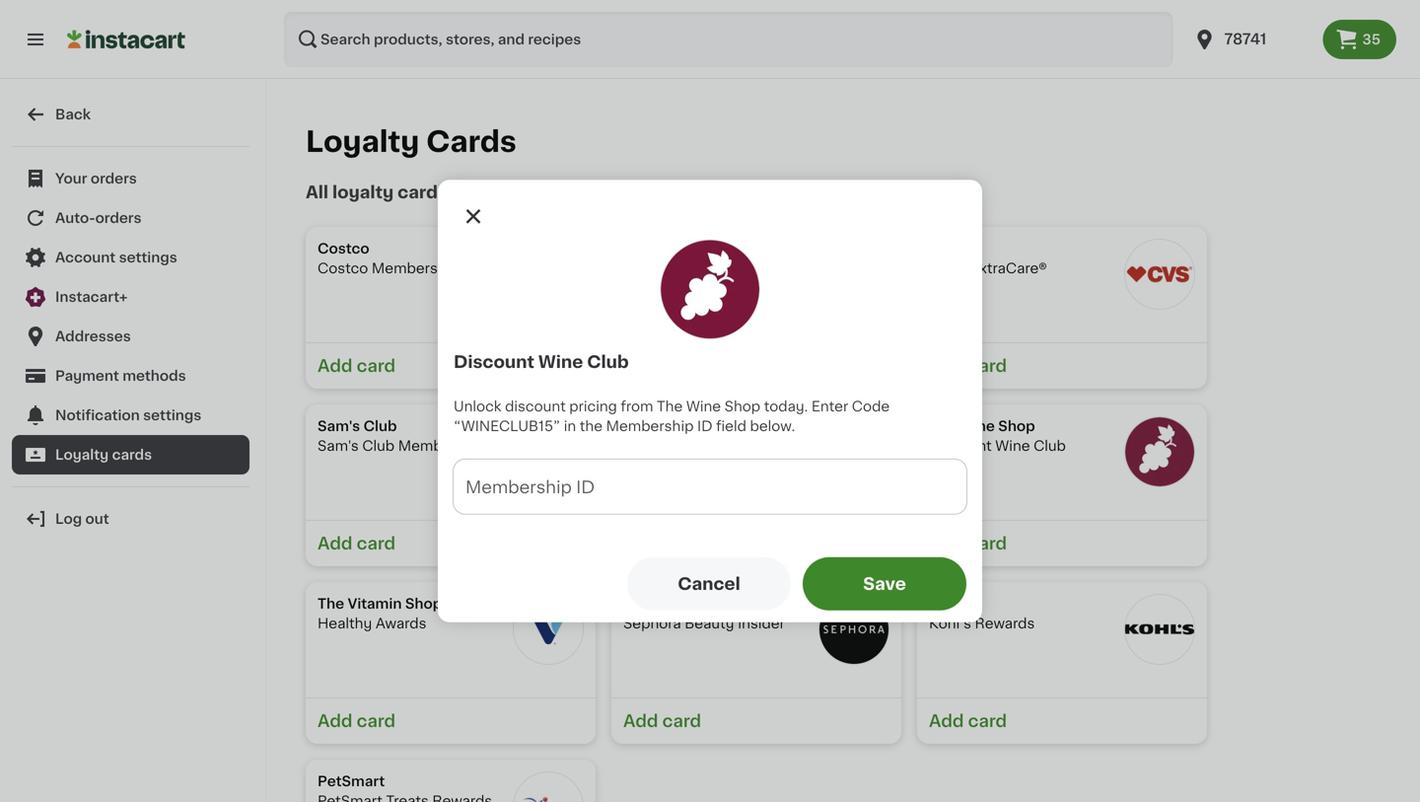 Task type: vqa. For each thing, say whether or not it's contained in the screenshot.


Task type: describe. For each thing, give the bounding box(es) containing it.
discount inside dialog
[[454, 353, 535, 370]]

back
[[55, 108, 91, 121]]

35
[[1363, 33, 1381, 46]]

cvs®
[[930, 261, 967, 275]]

club inside dialog
[[587, 353, 629, 370]]

2 sephora from the top
[[624, 617, 681, 631]]

pricing
[[570, 399, 618, 413]]

notification settings link
[[12, 396, 250, 435]]

the inside unlock discount pricing from the wine shop today.  enter code "wineclub15" in the membership id field below.
[[657, 399, 683, 413]]

discount wine club dialog
[[438, 180, 983, 622]]

add card for sephora beauty insider
[[624, 713, 702, 730]]

card for cvs® extracare®
[[969, 358, 1008, 374]]

35 button
[[1324, 20, 1397, 59]]

cancel
[[678, 575, 741, 592]]

unlock
[[454, 399, 502, 413]]

add for vital care
[[624, 358, 659, 374]]

the vitamin shoppe® image
[[513, 594, 584, 665]]

log
[[55, 512, 82, 526]]

club inside the wine shop discount wine club
[[1034, 439, 1067, 453]]

costco costco membership
[[318, 242, 460, 275]]

add for healthy awards
[[318, 713, 353, 730]]

cvs® extracare®
[[930, 261, 1048, 275]]

add card button for sam's club membership
[[306, 520, 596, 566]]

the for the wine shop discount wine club
[[930, 419, 956, 433]]

add for sam's club membership
[[318, 535, 353, 552]]

loyalty cards
[[306, 128, 517, 156]]

kohl's
[[930, 597, 973, 611]]

cancel button
[[628, 557, 791, 611]]

the for the vitamin shoppe® healthy awards
[[318, 597, 344, 611]]

add for costco membership
[[318, 358, 353, 374]]

kohl's
[[930, 617, 972, 631]]

auto-
[[55, 211, 95, 225]]

payment methods
[[55, 369, 186, 383]]

1 sephora from the top
[[624, 597, 683, 611]]

field
[[716, 419, 747, 433]]

add for discount wine club
[[930, 535, 965, 552]]

1 sam's from the top
[[318, 419, 360, 433]]

1 vertical spatial cards
[[112, 448, 152, 462]]

instacart+ link
[[12, 277, 250, 317]]

add card for cvs® extracare®
[[930, 358, 1008, 374]]

code
[[852, 399, 890, 413]]

add card button for sephora beauty insider
[[612, 698, 902, 744]]

card for healthy awards
[[357, 713, 396, 730]]

account
[[55, 251, 116, 264]]

add card for healthy awards
[[318, 713, 396, 730]]

account settings
[[55, 251, 177, 264]]

settings for notification settings
[[143, 409, 202, 422]]

card for kohl's rewards
[[969, 713, 1008, 730]]

in
[[564, 419, 576, 433]]

card for sam's club membership
[[357, 535, 396, 552]]

cvs® image
[[1125, 239, 1196, 310]]

kohl's image
[[1125, 594, 1196, 665]]

vitamin
[[348, 597, 402, 611]]

the
[[580, 419, 603, 433]]

your orders link
[[12, 159, 250, 198]]

kohl's kohl's rewards
[[930, 597, 1035, 631]]

cards
[[426, 128, 517, 156]]

membership inside sam's club sam's club membership
[[398, 439, 486, 453]]

add card for vital care
[[624, 358, 702, 374]]

add card button for cvs® extracare®
[[918, 342, 1208, 389]]

your orders
[[55, 172, 137, 186]]

today.
[[764, 399, 808, 413]]

add card button for costco membership
[[306, 342, 596, 389]]

"wineclub15"
[[454, 419, 561, 433]]

discount inside the wine shop discount wine club
[[930, 439, 992, 453]]

your
[[55, 172, 87, 186]]

the vitamin shoppe® healthy awards
[[318, 597, 469, 631]]

discount wine club
[[454, 353, 629, 370]]

add for sephora beauty insider
[[624, 713, 659, 730]]

log out link
[[12, 499, 250, 539]]

instacart+
[[55, 290, 128, 304]]

orders for your orders
[[91, 172, 137, 186]]

extracare®
[[971, 261, 1048, 275]]



Task type: locate. For each thing, give the bounding box(es) containing it.
1 horizontal spatial shop
[[999, 419, 1036, 433]]

save button
[[803, 557, 967, 611]]

costco
[[318, 242, 370, 256], [318, 261, 368, 275]]

healthy
[[318, 617, 372, 631]]

1 vertical spatial discount
[[930, 439, 992, 453]]

discount
[[454, 353, 535, 370], [930, 439, 992, 453]]

membership down all loyalty cards
[[372, 261, 460, 275]]

cards
[[398, 184, 448, 201], [112, 448, 152, 462]]

loyalty cards
[[55, 448, 152, 462]]

vital care
[[624, 261, 690, 275]]

1 horizontal spatial the
[[657, 399, 683, 413]]

the inside the vitamin shoppe® healthy awards
[[318, 597, 344, 611]]

wine inside unlock discount pricing from the wine shop today.  enter code "wineclub15" in the membership id field below.
[[687, 399, 721, 413]]

1 vertical spatial sam's
[[318, 439, 359, 453]]

1 vertical spatial settings
[[143, 409, 202, 422]]

enter
[[812, 399, 849, 413]]

sam's club sam's club membership
[[318, 419, 486, 453]]

add card button
[[306, 342, 596, 389], [612, 342, 902, 389], [918, 342, 1208, 389], [306, 520, 596, 566], [918, 520, 1208, 566], [306, 698, 596, 744], [612, 698, 902, 744], [918, 698, 1208, 744]]

1 vertical spatial loyalty
[[55, 448, 109, 462]]

1 vertical spatial membership
[[606, 419, 694, 433]]

the wine shop discount wine club
[[930, 419, 1067, 453]]

0 horizontal spatial discount
[[454, 353, 535, 370]]

cards down notification settings link
[[112, 448, 152, 462]]

randalls image
[[819, 416, 890, 487]]

rewards
[[975, 617, 1035, 631]]

petco image
[[819, 239, 890, 310]]

0 vertical spatial shop
[[725, 399, 761, 413]]

card for sephora beauty insider
[[663, 713, 702, 730]]

1 horizontal spatial discount
[[930, 439, 992, 453]]

settings for account settings
[[119, 251, 177, 264]]

1 vertical spatial orders
[[95, 211, 142, 225]]

membership down from
[[606, 419, 694, 433]]

auto-orders
[[55, 211, 142, 225]]

the wine shop image
[[1125, 416, 1196, 487]]

petsmart
[[318, 775, 385, 788]]

shop inside the wine shop discount wine club
[[999, 419, 1036, 433]]

add card button for healthy awards
[[306, 698, 596, 744]]

1 vertical spatial the
[[930, 419, 956, 433]]

0 vertical spatial sam's
[[318, 419, 360, 433]]

1 vertical spatial costco
[[318, 261, 368, 275]]

the inside the wine shop discount wine club
[[930, 419, 956, 433]]

2 horizontal spatial the
[[930, 419, 956, 433]]

membership inside unlock discount pricing from the wine shop today.  enter code "wineclub15" in the membership id field below.
[[606, 419, 694, 433]]

1 vertical spatial shop
[[999, 419, 1036, 433]]

2 vertical spatial the
[[318, 597, 344, 611]]

costco image
[[513, 239, 584, 310]]

the up the 'randalls'
[[657, 399, 683, 413]]

settings down methods
[[143, 409, 202, 422]]

shop
[[725, 399, 761, 413], [999, 419, 1036, 433]]

add for cvs® extracare®
[[930, 358, 965, 374]]

sephora sephora beauty insider
[[624, 597, 785, 631]]

orders up account settings
[[95, 211, 142, 225]]

care
[[657, 261, 690, 275]]

2 vertical spatial membership
[[398, 439, 486, 453]]

card for discount wine club
[[969, 535, 1008, 552]]

methods
[[123, 369, 186, 383]]

add card
[[318, 358, 396, 374], [624, 358, 702, 374], [930, 358, 1008, 374], [318, 535, 396, 552], [930, 535, 1008, 552], [318, 713, 396, 730], [624, 713, 702, 730], [930, 713, 1008, 730]]

discount wine club image
[[660, 239, 761, 340]]

loyalty up loyalty
[[306, 128, 420, 156]]

auto-orders link
[[12, 198, 250, 238]]

0 horizontal spatial the
[[318, 597, 344, 611]]

id
[[698, 419, 713, 433]]

loyalty for loyalty cards
[[55, 448, 109, 462]]

add card button for kohl's rewards
[[918, 698, 1208, 744]]

add card for sam's club membership
[[318, 535, 396, 552]]

membership
[[372, 261, 460, 275], [606, 419, 694, 433], [398, 439, 486, 453]]

card for vital care
[[663, 358, 702, 374]]

0 vertical spatial discount
[[454, 353, 535, 370]]

card
[[357, 358, 396, 374], [663, 358, 702, 374], [969, 358, 1008, 374], [357, 535, 396, 552], [969, 535, 1008, 552], [357, 713, 396, 730], [663, 713, 702, 730], [969, 713, 1008, 730]]

beauty
[[685, 617, 735, 631]]

0 horizontal spatial loyalty
[[55, 448, 109, 462]]

save
[[864, 575, 907, 592]]

0 horizontal spatial shop
[[725, 399, 761, 413]]

0 vertical spatial cards
[[398, 184, 448, 201]]

the
[[657, 399, 683, 413], [930, 419, 956, 433], [318, 597, 344, 611]]

loyalty down the notification
[[55, 448, 109, 462]]

0 vertical spatial membership
[[372, 261, 460, 275]]

club
[[587, 353, 629, 370], [364, 419, 397, 433], [362, 439, 395, 453], [1034, 439, 1067, 453]]

sephora left beauty
[[624, 617, 681, 631]]

loyalty cards link
[[12, 435, 250, 475]]

0 horizontal spatial cards
[[112, 448, 152, 462]]

log out
[[55, 512, 109, 526]]

vital
[[624, 261, 654, 275]]

add card for discount wine club
[[930, 535, 1008, 552]]

payment methods link
[[12, 356, 250, 396]]

0 vertical spatial costco
[[318, 242, 370, 256]]

from
[[621, 399, 654, 413]]

settings
[[119, 251, 177, 264], [143, 409, 202, 422]]

sam's
[[318, 419, 360, 433], [318, 439, 359, 453]]

payment
[[55, 369, 119, 383]]

1 costco from the top
[[318, 242, 370, 256]]

2 costco from the top
[[318, 261, 368, 275]]

0 vertical spatial loyalty
[[306, 128, 420, 156]]

cards down loyalty cards
[[398, 184, 448, 201]]

loyalty for loyalty cards
[[306, 128, 420, 156]]

insider
[[738, 617, 785, 631]]

loyalty
[[333, 184, 394, 201]]

add card for kohl's rewards
[[930, 713, 1008, 730]]

card for costco membership
[[357, 358, 396, 374]]

sephora down cancel
[[624, 597, 683, 611]]

account settings link
[[12, 238, 250, 277]]

Membership ID text field
[[454, 460, 967, 514]]

orders for auto-orders
[[95, 211, 142, 225]]

1 vertical spatial sephora
[[624, 617, 681, 631]]

sam's club image
[[513, 416, 584, 487]]

membership down unlock
[[398, 439, 486, 453]]

addresses
[[55, 330, 131, 343]]

1 horizontal spatial loyalty
[[306, 128, 420, 156]]

shop inside unlock discount pricing from the wine shop today.  enter code "wineclub15" in the membership id field below.
[[725, 399, 761, 413]]

instacart logo image
[[67, 28, 186, 51]]

below.
[[750, 419, 796, 433]]

wine
[[539, 353, 583, 370], [687, 399, 721, 413], [960, 419, 995, 433], [996, 439, 1031, 453]]

2 sam's from the top
[[318, 439, 359, 453]]

all loyalty cards
[[306, 184, 448, 201]]

awards
[[376, 617, 427, 631]]

out
[[85, 512, 109, 526]]

all
[[306, 184, 329, 201]]

the up the healthy
[[318, 597, 344, 611]]

add card for costco membership
[[318, 358, 396, 374]]

orders
[[91, 172, 137, 186], [95, 211, 142, 225]]

randalls
[[624, 419, 685, 433]]

0 vertical spatial the
[[657, 399, 683, 413]]

orders up auto-orders
[[91, 172, 137, 186]]

discount
[[505, 399, 566, 413]]

notification
[[55, 409, 140, 422]]

membership inside "costco costco membership"
[[372, 261, 460, 275]]

1 horizontal spatial cards
[[398, 184, 448, 201]]

sephora
[[624, 597, 683, 611], [624, 617, 681, 631]]

sephora image
[[819, 594, 890, 665]]

0 vertical spatial settings
[[119, 251, 177, 264]]

add card button for vital care
[[612, 342, 902, 389]]

addresses link
[[12, 317, 250, 356]]

notification settings
[[55, 409, 202, 422]]

unlock discount pricing from the wine shop today.  enter code "wineclub15" in the membership id field below.
[[454, 399, 890, 433]]

back link
[[12, 95, 250, 134]]

add for kohl's rewards
[[930, 713, 965, 730]]

the right randalls image
[[930, 419, 956, 433]]

add
[[318, 358, 353, 374], [624, 358, 659, 374], [930, 358, 965, 374], [318, 535, 353, 552], [930, 535, 965, 552], [318, 713, 353, 730], [624, 713, 659, 730], [930, 713, 965, 730]]

0 vertical spatial sephora
[[624, 597, 683, 611]]

settings up instacart+ link
[[119, 251, 177, 264]]

loyalty
[[306, 128, 420, 156], [55, 448, 109, 462]]

shoppe®
[[405, 597, 469, 611]]

add card button for discount wine club
[[918, 520, 1208, 566]]

0 vertical spatial orders
[[91, 172, 137, 186]]



